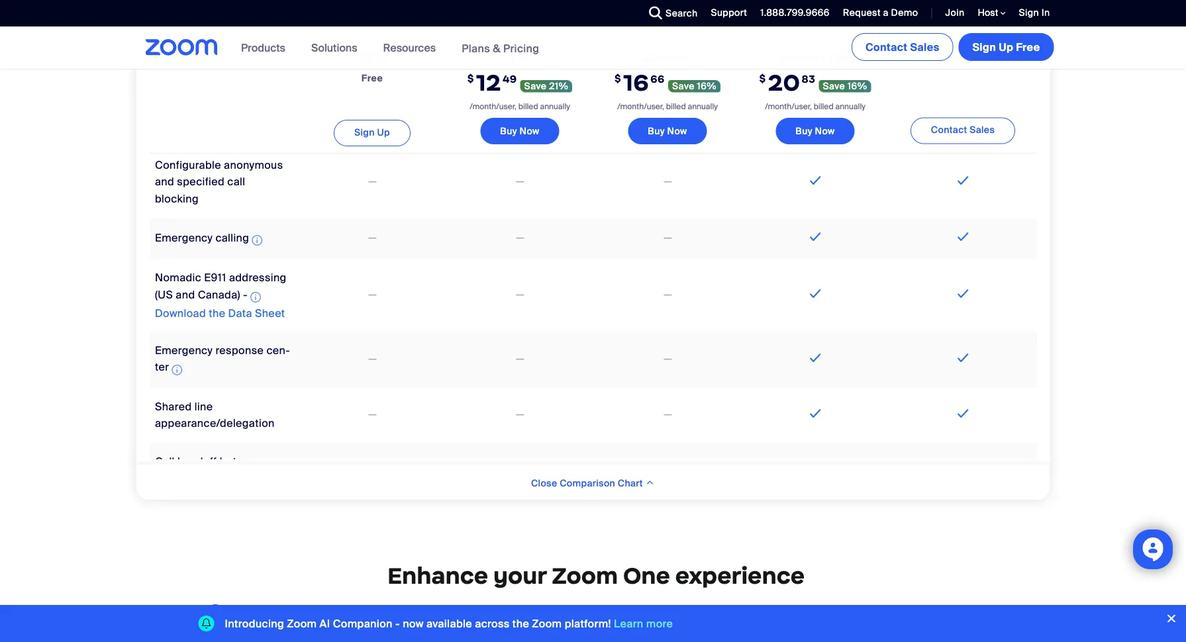 Task type: vqa. For each thing, say whether or not it's contained in the screenshot.
2nd Recursion Element from the bottom of the page
no



Task type: describe. For each thing, give the bounding box(es) containing it.
now for 16
[[668, 125, 688, 137]]

nomadic e911 addressing (us and canada) -
[[155, 272, 286, 302]]

buy now link for 20
[[776, 118, 855, 145]]

response
[[215, 344, 264, 358]]

sign up link
[[334, 120, 411, 146]]

your
[[494, 562, 547, 591]]

support
[[711, 7, 748, 19]]

across
[[475, 617, 510, 631]]

companion
[[333, 617, 393, 631]]

to
[[322, 606, 331, 619]]

up for sign up
[[377, 126, 390, 138]]

experience
[[676, 562, 805, 591]]

zoom left ai at the bottom
[[287, 617, 317, 631]]

save for 12
[[525, 80, 547, 92]]

demo
[[892, 7, 919, 19]]

1 horizontal spatial -
[[396, 617, 400, 631]]

sign up
[[355, 126, 390, 138]]

12
[[476, 68, 502, 97]]

$ 16 66 save 16%
[[615, 68, 717, 97]]

1 vertical spatial contact sales link
[[911, 118, 1016, 144]]

$ for 16
[[615, 72, 622, 85]]

sign for sign up free
[[973, 40, 997, 54]]

emergency for emergency response cen ter
[[155, 344, 212, 358]]

now for 12
[[520, 125, 540, 137]]

emergency calling image
[[252, 233, 262, 249]]

49
[[503, 72, 517, 85]]

16% for 20
[[848, 80, 868, 92]]

download the data sheet link
[[155, 307, 285, 321]]

billed for 20
[[814, 101, 834, 112]]

solutions button
[[311, 27, 364, 69]]

billed for 16
[[666, 101, 686, 112]]

sign up free button
[[959, 33, 1055, 61]]

call
[[155, 455, 174, 469]]

$ for 12
[[468, 72, 474, 85]]

plans & pricing
[[462, 41, 540, 55]]

resources
[[383, 41, 436, 55]]

buy for 12
[[501, 125, 517, 137]]

pricing
[[504, 41, 540, 55]]

66
[[651, 72, 665, 85]]

business plus
[[780, 50, 852, 64]]

$ 20 83 save 16%
[[760, 68, 868, 97]]

download
[[155, 307, 206, 321]]

- inside nomadic e911 addressing (us and canada) -
[[243, 288, 247, 302]]

learn more link
[[614, 617, 673, 631]]

devices
[[155, 472, 195, 486]]

canada)
[[198, 288, 240, 302]]

save inside annually save up to 16%
[[284, 606, 306, 619]]

now for 20
[[815, 125, 835, 137]]

emergency response cen ter application
[[155, 344, 290, 378]]

banner containing contact sales
[[130, 27, 1057, 70]]

resources button
[[383, 27, 442, 69]]

between
[[220, 455, 264, 469]]

in
[[1042, 7, 1051, 19]]

1.888.799.9666
[[761, 7, 830, 19]]

emergency calling
[[155, 231, 249, 245]]

buy now for 20
[[796, 125, 835, 137]]

16% for 16
[[697, 80, 717, 92]]

request
[[843, 7, 881, 19]]

zoom logo image
[[145, 39, 218, 56]]

request a demo
[[843, 7, 919, 19]]

meetings navigation
[[849, 27, 1057, 64]]

now
[[403, 617, 424, 631]]

data
[[228, 307, 252, 321]]

$ 12 49 save 21%
[[468, 68, 569, 97]]

join link up meetings navigation
[[946, 7, 965, 19]]

close
[[531, 477, 558, 490]]

save for 16
[[673, 80, 695, 92]]

and inside nomadic e911 addressing (us and canada) -
[[175, 288, 195, 302]]

line
[[194, 400, 213, 414]]

search button
[[640, 0, 701, 27]]

platform!
[[565, 617, 612, 631]]

emergency calling application
[[155, 231, 265, 249]]

21%
[[549, 80, 569, 92]]

ter
[[155, 344, 290, 375]]

plus
[[830, 50, 852, 64]]

1 horizontal spatial sales
[[970, 124, 995, 136]]

sign for sign up
[[355, 126, 375, 138]]

configurable anonymous and specified call blocking
[[155, 159, 283, 206]]

introducing zoom ai companion - now available across the zoom platform! learn more
[[225, 617, 673, 631]]

search
[[666, 7, 698, 19]]

/month/user, billed annually for 20
[[765, 101, 866, 112]]

call handoff between devices
[[155, 455, 264, 486]]

shared line appearance/delegation
[[155, 400, 274, 431]]

/month/user, for 12
[[470, 101, 517, 112]]

&
[[493, 41, 501, 55]]

annually
[[231, 606, 277, 620]]

enterprise
[[937, 50, 990, 64]]

enhance
[[388, 562, 488, 591]]

emergency for emergency calling
[[155, 231, 212, 245]]

nomadic e911 addressing (us and canada) - image
[[250, 290, 261, 306]]

sign for sign in
[[1020, 7, 1040, 19]]



Task type: locate. For each thing, give the bounding box(es) containing it.
2 /month/user, from the left
[[618, 101, 665, 112]]

close comparison chart
[[531, 477, 646, 490]]

monthly
[[142, 606, 185, 620]]

1 vertical spatial emergency
[[155, 344, 212, 358]]

basic
[[358, 48, 387, 62]]

zoom left 'platform!'
[[532, 617, 562, 631]]

solutions
[[311, 41, 358, 55]]

2 horizontal spatial annually
[[836, 101, 866, 112]]

buy down $ 16 66 save 16%
[[648, 125, 665, 137]]

buy now link
[[481, 118, 560, 145], [628, 118, 707, 145], [776, 118, 855, 145]]

ai
[[320, 617, 330, 631]]

contact sales link inside meetings navigation
[[852, 33, 954, 61]]

download the data sheet
[[155, 307, 285, 321]]

sign
[[1020, 7, 1040, 19], [973, 40, 997, 54], [355, 126, 375, 138]]

billed down the $ 20 83 save 16%
[[814, 101, 834, 112]]

the inside application
[[209, 307, 225, 321]]

/month/user, billed annually down $ 12 49 save 21% at the top left of page
[[470, 101, 570, 112]]

free down basic
[[362, 72, 383, 84]]

save inside the $ 20 83 save 16%
[[823, 80, 846, 92]]

1 horizontal spatial and
[[175, 288, 195, 302]]

the down canada)
[[209, 307, 225, 321]]

sign in
[[1020, 7, 1051, 19]]

1 vertical spatial free
[[362, 72, 383, 84]]

zoom
[[552, 562, 618, 591], [287, 617, 317, 631], [532, 617, 562, 631]]

and inside configurable anonymous and specified call blocking
[[155, 175, 174, 189]]

learn
[[614, 617, 644, 631]]

0 horizontal spatial free
[[362, 72, 383, 84]]

1 billed from the left
[[519, 101, 538, 112]]

billed down $ 16 66 save 16%
[[666, 101, 686, 112]]

and down nomadic
[[175, 288, 195, 302]]

join
[[946, 7, 965, 19]]

1 /month/user, billed annually from the left
[[470, 101, 570, 112]]

appearance/delegation
[[155, 417, 274, 431]]

annually save up to 16%
[[231, 606, 353, 620]]

1 buy now link from the left
[[481, 118, 560, 145]]

1 horizontal spatial $
[[615, 72, 622, 85]]

save for 20
[[823, 80, 846, 92]]

0 horizontal spatial sales
[[911, 40, 940, 54]]

16% down plus
[[848, 80, 868, 92]]

3 /month/user, billed annually from the left
[[765, 101, 866, 112]]

/month/user, billed annually down the $ 20 83 save 16%
[[765, 101, 866, 112]]

0 horizontal spatial business
[[644, 50, 692, 64]]

plans
[[462, 41, 490, 55]]

up
[[308, 606, 320, 619]]

contact sales
[[866, 40, 940, 54], [932, 124, 995, 136]]

$ left 12
[[468, 72, 474, 85]]

annually for 20
[[836, 101, 866, 112]]

save right 66
[[673, 80, 695, 92]]

2 vertical spatial sign
[[355, 126, 375, 138]]

shared
[[155, 400, 192, 414]]

2 horizontal spatial now
[[815, 125, 835, 137]]

business up the 83
[[780, 50, 827, 64]]

application
[[149, 42, 1037, 499]]

16% inside $ 16 66 save 16%
[[697, 80, 717, 92]]

buy now link down $ 12 49 save 21% at the top left of page
[[481, 118, 560, 145]]

0 horizontal spatial /month/user, billed annually
[[470, 101, 570, 112]]

business up 66
[[644, 50, 692, 64]]

sales
[[911, 40, 940, 54], [970, 124, 995, 136]]

1 horizontal spatial /month/user, billed annually
[[618, 101, 718, 112]]

83
[[802, 72, 816, 85]]

16% right to
[[334, 606, 353, 619]]

3 annually from the left
[[836, 101, 866, 112]]

0 vertical spatial sales
[[911, 40, 940, 54]]

1 now from the left
[[520, 125, 540, 137]]

one
[[623, 562, 670, 591]]

2 horizontal spatial sign
[[1020, 7, 1040, 19]]

save right the 83
[[823, 80, 846, 92]]

nomadic e911 addressing (us and canada) - application
[[155, 272, 286, 306]]

16% inside the $ 20 83 save 16%
[[848, 80, 868, 92]]

sign up free
[[973, 40, 1041, 54]]

0 vertical spatial emergency
[[155, 231, 212, 245]]

buy down $ 12 49 save 21% at the top left of page
[[501, 125, 517, 137]]

cell
[[742, 456, 890, 486], [890, 456, 1037, 486], [299, 457, 446, 485], [446, 457, 594, 485], [594, 457, 742, 485]]

2 annually from the left
[[688, 101, 718, 112]]

$ left 16
[[615, 72, 622, 85]]

buy now link for 16
[[628, 118, 707, 145]]

1 horizontal spatial contact
[[932, 124, 968, 136]]

cen
[[266, 344, 290, 358]]

buy for 16
[[648, 125, 665, 137]]

contact sales link
[[852, 33, 954, 61], [911, 118, 1016, 144]]

$ for 20
[[760, 72, 766, 85]]

handoff
[[177, 455, 217, 469]]

$ inside $ 12 49 save 21%
[[468, 72, 474, 85]]

host button
[[978, 7, 1006, 19]]

3 $ from the left
[[760, 72, 766, 85]]

introducing
[[225, 617, 284, 631]]

1 horizontal spatial buy
[[648, 125, 665, 137]]

buy now down $ 12 49 save 21% at the top left of page
[[501, 125, 540, 137]]

contact inside meetings navigation
[[866, 40, 908, 54]]

1 horizontal spatial free
[[1017, 40, 1041, 54]]

1 horizontal spatial business
[[780, 50, 827, 64]]

buy now link for 12
[[481, 118, 560, 145]]

now down the $ 20 83 save 16%
[[815, 125, 835, 137]]

0 horizontal spatial and
[[155, 175, 174, 189]]

/month/user, for 20
[[765, 101, 812, 112]]

/month/user, billed annually for 12
[[470, 101, 570, 112]]

16%
[[697, 80, 717, 92], [848, 80, 868, 92], [334, 606, 353, 619]]

buy for 20
[[796, 125, 813, 137]]

request a demo link
[[833, 0, 922, 27], [843, 7, 919, 19]]

0 horizontal spatial buy now link
[[481, 118, 560, 145]]

0 horizontal spatial now
[[520, 125, 540, 137]]

free
[[1017, 40, 1041, 54], [362, 72, 383, 84]]

2 buy now from the left
[[648, 125, 688, 137]]

1 horizontal spatial now
[[668, 125, 688, 137]]

1 horizontal spatial 16%
[[697, 80, 717, 92]]

2 horizontal spatial billed
[[814, 101, 834, 112]]

e911
[[204, 272, 226, 285]]

/month/user, down 20
[[765, 101, 812, 112]]

-
[[243, 288, 247, 302], [396, 617, 400, 631]]

1 horizontal spatial up
[[999, 40, 1014, 54]]

emergency down blocking
[[155, 231, 212, 245]]

0 horizontal spatial sign
[[355, 126, 375, 138]]

1 vertical spatial contact sales
[[932, 124, 995, 136]]

0 horizontal spatial 16%
[[334, 606, 353, 619]]

1 /month/user, from the left
[[470, 101, 517, 112]]

sales inside meetings navigation
[[911, 40, 940, 54]]

billed down $ 12 49 save 21% at the top left of page
[[519, 101, 538, 112]]

1 vertical spatial sign
[[973, 40, 997, 54]]

2 billed from the left
[[666, 101, 686, 112]]

1 business from the left
[[644, 50, 692, 64]]

3 now from the left
[[815, 125, 835, 137]]

configurable
[[155, 159, 221, 172]]

anonymous
[[224, 159, 283, 172]]

2 emergency from the top
[[155, 344, 212, 358]]

buy now down $ 16 66 save 16%
[[648, 125, 688, 137]]

product information navigation
[[231, 27, 550, 70]]

0 horizontal spatial buy
[[501, 125, 517, 137]]

blocking
[[155, 192, 198, 206]]

join link
[[936, 0, 968, 27], [946, 7, 965, 19]]

/month/user, for 16
[[618, 101, 665, 112]]

1 vertical spatial the
[[513, 617, 530, 631]]

2 now from the left
[[668, 125, 688, 137]]

2 horizontal spatial $
[[760, 72, 766, 85]]

0 vertical spatial the
[[209, 307, 225, 321]]

included image
[[955, 173, 972, 189], [807, 229, 824, 245], [955, 286, 972, 302], [955, 351, 972, 366], [807, 406, 824, 422], [955, 406, 972, 422]]

0 horizontal spatial buy now
[[501, 125, 540, 137]]

0 vertical spatial up
[[999, 40, 1014, 54]]

0 vertical spatial sign
[[1020, 7, 1040, 19]]

1 horizontal spatial annually
[[688, 101, 718, 112]]

the
[[209, 307, 225, 321], [513, 617, 530, 631]]

1 emergency from the top
[[155, 231, 212, 245]]

3 buy from the left
[[796, 125, 813, 137]]

0 vertical spatial contact sales
[[866, 40, 940, 54]]

0 vertical spatial -
[[243, 288, 247, 302]]

1.888.799.9666 button
[[751, 0, 833, 27], [761, 7, 830, 19]]

the right across
[[513, 617, 530, 631]]

(us
[[155, 288, 173, 302]]

save left up at the left of page
[[284, 606, 306, 619]]

annually for 12
[[540, 101, 570, 112]]

included image
[[807, 173, 824, 189], [955, 229, 972, 245], [807, 286, 824, 302], [807, 351, 824, 366]]

/month/user, down 12
[[470, 101, 517, 112]]

banner
[[130, 27, 1057, 70]]

emergency inside emergency response cen ter
[[155, 344, 212, 358]]

16% inside annually save up to 16%
[[334, 606, 353, 619]]

1 buy from the left
[[501, 125, 517, 137]]

annually for 16
[[688, 101, 718, 112]]

0 horizontal spatial $
[[468, 72, 474, 85]]

16% right 66
[[697, 80, 717, 92]]

2 horizontal spatial buy now
[[796, 125, 835, 137]]

up for sign up free
[[999, 40, 1014, 54]]

emergency up emergency response center icon
[[155, 344, 212, 358]]

2 $ from the left
[[615, 72, 622, 85]]

pro
[[511, 50, 529, 64]]

2 horizontal spatial /month/user, billed annually
[[765, 101, 866, 112]]

business for business plus
[[780, 50, 827, 64]]

save inside $ 16 66 save 16%
[[673, 80, 695, 92]]

0 horizontal spatial up
[[377, 126, 390, 138]]

/month/user, down 16
[[618, 101, 665, 112]]

sheet
[[255, 307, 285, 321]]

free inside button
[[1017, 40, 1041, 54]]

1 $ from the left
[[468, 72, 474, 85]]

enhance your zoom one experience
[[388, 562, 805, 591]]

2 buy from the left
[[648, 125, 665, 137]]

emergency response center image
[[172, 362, 182, 378]]

0 horizontal spatial annually
[[540, 101, 570, 112]]

1 horizontal spatial sign
[[973, 40, 997, 54]]

2 horizontal spatial buy
[[796, 125, 813, 137]]

0 horizontal spatial contact
[[866, 40, 908, 54]]

3 billed from the left
[[814, 101, 834, 112]]

1 horizontal spatial billed
[[666, 101, 686, 112]]

0 horizontal spatial the
[[209, 307, 225, 321]]

annually down the $ 20 83 save 16%
[[836, 101, 866, 112]]

buy now for 12
[[501, 125, 540, 137]]

buy
[[501, 125, 517, 137], [648, 125, 665, 137], [796, 125, 813, 137]]

sign inside button
[[973, 40, 997, 54]]

2 horizontal spatial buy now link
[[776, 118, 855, 145]]

1 annually from the left
[[540, 101, 570, 112]]

comparison
[[560, 477, 616, 490]]

now
[[520, 125, 540, 137], [668, 125, 688, 137], [815, 125, 835, 137]]

1 vertical spatial contact
[[932, 124, 968, 136]]

now down $ 12 49 save 21% at the top left of page
[[520, 125, 540, 137]]

sign in link
[[1010, 0, 1057, 27], [1020, 7, 1051, 19]]

1 horizontal spatial the
[[513, 617, 530, 631]]

0 vertical spatial contact sales link
[[852, 33, 954, 61]]

now down $ 16 66 save 16%
[[668, 125, 688, 137]]

1 horizontal spatial buy now link
[[628, 118, 707, 145]]

1 vertical spatial sales
[[970, 124, 995, 136]]

3 /month/user, from the left
[[765, 101, 812, 112]]

/month/user,
[[470, 101, 517, 112], [618, 101, 665, 112], [765, 101, 812, 112]]

$ inside $ 16 66 save 16%
[[615, 72, 622, 85]]

1 horizontal spatial buy now
[[648, 125, 688, 137]]

0 horizontal spatial -
[[243, 288, 247, 302]]

and up blocking
[[155, 175, 174, 189]]

join link left host
[[936, 0, 968, 27]]

a
[[884, 7, 889, 19]]

and
[[155, 175, 174, 189], [175, 288, 195, 302]]

/month/user, billed annually down $ 16 66 save 16%
[[618, 101, 718, 112]]

call
[[227, 175, 245, 189]]

0 horizontal spatial /month/user,
[[470, 101, 517, 112]]

emergency response cen ter
[[155, 344, 290, 375]]

free down "sign in"
[[1017, 40, 1041, 54]]

up inside button
[[999, 40, 1014, 54]]

2 horizontal spatial 16%
[[848, 80, 868, 92]]

nomadic
[[155, 272, 201, 285]]

0 vertical spatial and
[[155, 175, 174, 189]]

save inside $ 12 49 save 21%
[[525, 80, 547, 92]]

save left '21%'
[[525, 80, 547, 92]]

billed for 12
[[519, 101, 538, 112]]

calling
[[215, 231, 249, 245]]

0 vertical spatial contact
[[866, 40, 908, 54]]

specified
[[177, 175, 224, 189]]

16
[[624, 68, 650, 97]]

20
[[768, 68, 801, 97]]

annually down $ 16 66 save 16%
[[688, 101, 718, 112]]

2 /month/user, billed annually from the left
[[618, 101, 718, 112]]

1 vertical spatial and
[[175, 288, 195, 302]]

more
[[647, 617, 673, 631]]

save
[[525, 80, 547, 92], [673, 80, 695, 92], [823, 80, 846, 92], [284, 606, 306, 619]]

support link
[[701, 0, 751, 27], [711, 7, 748, 19]]

/month/user, billed annually for 16
[[618, 101, 718, 112]]

buy down the $ 20 83 save 16%
[[796, 125, 813, 137]]

$ left 20
[[760, 72, 766, 85]]

2 buy now link from the left
[[628, 118, 707, 145]]

emergency
[[155, 231, 212, 245], [155, 344, 212, 358]]

- left now
[[396, 617, 400, 631]]

1 buy now from the left
[[501, 125, 540, 137]]

contact
[[866, 40, 908, 54], [932, 124, 968, 136]]

zoom up 'platform!'
[[552, 562, 618, 591]]

buy now link down $ 16 66 save 16%
[[628, 118, 707, 145]]

2 horizontal spatial /month/user,
[[765, 101, 812, 112]]

0 vertical spatial free
[[1017, 40, 1041, 54]]

application containing 12
[[149, 42, 1037, 499]]

not included image
[[366, 174, 379, 190], [514, 230, 527, 246], [366, 287, 379, 303], [366, 352, 379, 367], [366, 407, 379, 423], [661, 407, 674, 423]]

- left nomadic e911 addressing (us and canada) - image
[[243, 288, 247, 302]]

buy now for 16
[[648, 125, 688, 137]]

plans & pricing link
[[462, 41, 540, 55], [462, 41, 540, 55]]

3 buy now link from the left
[[776, 118, 855, 145]]

1 vertical spatial -
[[396, 617, 400, 631]]

0 horizontal spatial billed
[[519, 101, 538, 112]]

host
[[978, 7, 1001, 19]]

contact sales inside meetings navigation
[[866, 40, 940, 54]]

1 vertical spatial up
[[377, 126, 390, 138]]

products button
[[241, 27, 291, 69]]

annually down '21%'
[[540, 101, 570, 112]]

chart
[[618, 477, 643, 490]]

2 business from the left
[[780, 50, 827, 64]]

buy now link down the $ 20 83 save 16%
[[776, 118, 855, 145]]

available
[[427, 617, 473, 631]]

buy now down the $ 20 83 save 16%
[[796, 125, 835, 137]]

business for business
[[644, 50, 692, 64]]

products
[[241, 41, 286, 55]]

3 buy now from the left
[[796, 125, 835, 137]]

1 horizontal spatial /month/user,
[[618, 101, 665, 112]]

$ inside the $ 20 83 save 16%
[[760, 72, 766, 85]]

addressing
[[229, 272, 286, 285]]

not included image
[[514, 174, 527, 190], [661, 174, 674, 190], [366, 230, 379, 246], [661, 230, 674, 246], [514, 287, 527, 303], [661, 287, 674, 303], [514, 352, 527, 367], [661, 352, 674, 367], [514, 407, 527, 423]]



